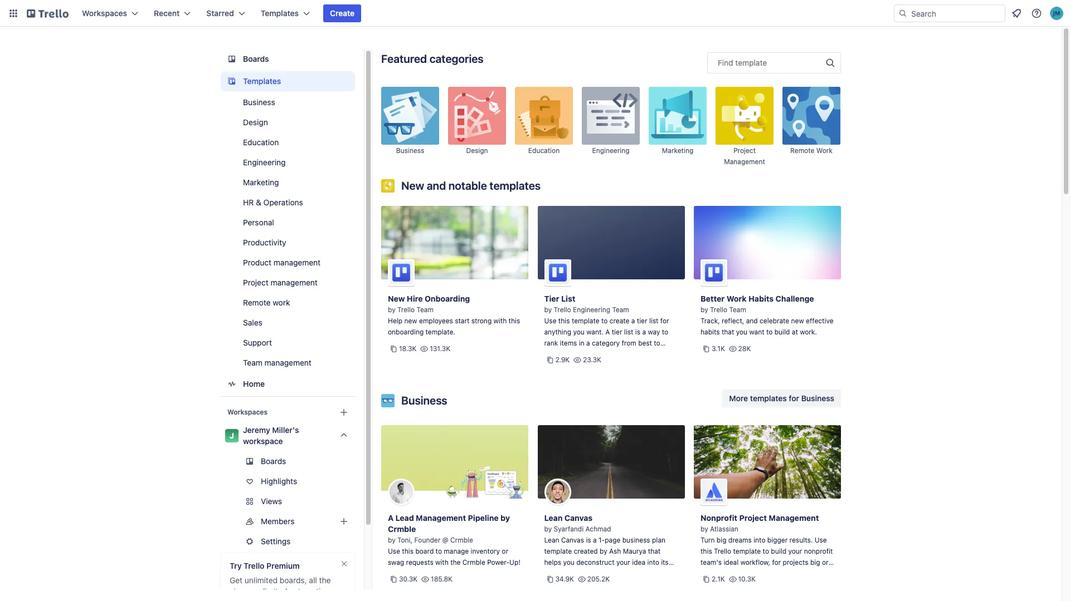 Task type: describe. For each thing, give the bounding box(es) containing it.
0 vertical spatial engineering
[[592, 147, 630, 155]]

0 notifications image
[[1010, 7, 1023, 20]]

operations
[[263, 198, 303, 207]]

syarfandi
[[554, 526, 584, 534]]

bigger
[[767, 537, 788, 545]]

at
[[792, 328, 798, 337]]

ideal
[[724, 559, 739, 567]]

product management
[[243, 258, 321, 268]]

tastiest
[[627, 362, 651, 370]]

or inside a lead management pipeline by crmble by toni, founder @ crmble use this board to manage inventory or swag requests with the crmble power-up!
[[502, 548, 508, 556]]

turn
[[701, 537, 715, 545]]

34.9k
[[555, 576, 574, 584]]

boards,
[[280, 576, 307, 586]]

new for new hire onboarding by trello team help new employees start strong with this onboarding template.
[[388, 294, 405, 304]]

help
[[388, 317, 402, 326]]

list
[[561, 294, 575, 304]]

new inside new hire onboarding by trello team help new employees start strong with this onboarding template.
[[404, 317, 417, 326]]

1 vertical spatial canvas
[[561, 537, 584, 545]]

or inside nonprofit project management by atlassian turn big dreams into bigger results. use this trello template to build your nonprofit team's ideal workflow, for projects big or small.
[[822, 559, 829, 567]]

1 horizontal spatial project management link
[[716, 87, 774, 167]]

and left notable
[[427, 179, 446, 192]]

boards for home
[[243, 54, 269, 64]]

205.2k
[[587, 576, 610, 584]]

views
[[261, 497, 282, 507]]

business link for the bottom marketing link
[[221, 94, 355, 111]]

fast
[[652, 362, 664, 370]]

want
[[749, 328, 764, 337]]

0 horizontal spatial work
[[273, 298, 290, 308]]

education icon image
[[515, 87, 573, 145]]

you inside better work habits challenge by trello team track, reflect, and celebrate new effective habits that you want to build at work.
[[736, 328, 747, 337]]

members link
[[221, 513, 366, 531]]

0 vertical spatial templates
[[490, 179, 541, 192]]

design link for topmost marketing link's education link
[[448, 87, 506, 167]]

inventory
[[471, 548, 500, 556]]

template inside "lean canvas by syarfandi achmad lean canvas is a 1-page business plan template created by ash maurya that helps you deconstruct your idea into its key assumptions."
[[544, 548, 572, 556]]

search image
[[898, 9, 907, 18]]

founder
[[414, 537, 440, 545]]

to inside nonprofit project management by atlassian turn big dreams into bigger results. use this trello template to build your nonprofit team's ideal workflow, for projects big or small.
[[763, 548, 769, 556]]

your inside nonprofit project management by atlassian turn big dreams into bigger results. use this trello template to build your nonprofit team's ideal workflow, for projects big or small.
[[788, 548, 802, 556]]

by inside new hire onboarding by trello team help new employees start strong with this onboarding template.
[[388, 306, 396, 314]]

helps
[[544, 559, 561, 567]]

create
[[610, 317, 630, 326]]

0 vertical spatial crmble
[[388, 525, 416, 535]]

by inside better work habits challenge by trello team track, reflect, and celebrate new effective habits that you want to build at work.
[[701, 306, 708, 314]]

0 vertical spatial marketing link
[[649, 87, 707, 167]]

team management link
[[221, 354, 355, 372]]

results.
[[790, 537, 813, 545]]

settings
[[261, 537, 291, 547]]

this for nonprofit project management
[[701, 548, 712, 556]]

management down 'product management' link
[[271, 278, 318, 288]]

home
[[243, 380, 265, 389]]

a inside "lean canvas by syarfandi achmad lean canvas is a 1-page business plan template created by ash maurya that helps you deconstruct your idea into its key assumptions."
[[593, 537, 597, 545]]

1 horizontal spatial workspaces
[[227, 409, 268, 417]]

1 vertical spatial project
[[243, 278, 269, 288]]

engineering link for topmost marketing link's education link
[[582, 87, 640, 167]]

trello team image
[[388, 260, 415, 286]]

settings link
[[221, 533, 366, 551]]

onboarding
[[388, 328, 424, 337]]

productivity
[[243, 238, 286, 247]]

to inside a lead management pipeline by crmble by toni, founder @ crmble use this board to manage inventory or swag requests with the crmble power-up!
[[436, 548, 442, 556]]

reflect,
[[722, 317, 744, 326]]

deconstruct
[[576, 559, 615, 567]]

new inside better work habits challenge by trello team track, reflect, and celebrate new effective habits that you want to build at work.
[[791, 317, 804, 326]]

hr
[[243, 198, 254, 207]]

personal link
[[221, 214, 355, 232]]

project inside nonprofit project management by atlassian turn big dreams into bigger results. use this trello template to build your nonprofit team's ideal workflow, for projects big or small.
[[739, 514, 767, 523]]

create button
[[323, 4, 361, 22]]

swag
[[388, 559, 404, 567]]

use inside tier list by trello engineering team use this template to create a tier list for anything you want. a tier list is a way to rank items in a category from best to worst. this could be: best nba players, goat'd pasta dishes, and tastiest fast food joints.
[[544, 317, 557, 326]]

team inside better work habits challenge by trello team track, reflect, and celebrate new effective habits that you want to build at work.
[[729, 306, 746, 314]]

for inside nonprofit project management by atlassian turn big dreams into bigger results. use this trello template to build your nonprofit team's ideal workflow, for projects big or small.
[[772, 559, 781, 567]]

management down project management icon
[[724, 158, 765, 166]]

0 vertical spatial canvas
[[565, 514, 593, 523]]

management for project
[[769, 514, 819, 523]]

you inside "lean canvas by syarfandi achmad lean canvas is a 1-page business plan template created by ash maurya that helps you deconstruct your idea into its key assumptions."
[[563, 559, 575, 567]]

personal
[[243, 218, 274, 227]]

trello inside tier list by trello engineering team use this template to create a tier list for anything you want. a tier list is a way to rank items in a category from best to worst. this could be: best nba players, goat'd pasta dishes, and tastiest fast food joints.
[[554, 306, 571, 314]]

to right way
[[662, 328, 668, 337]]

1 vertical spatial engineering
[[243, 158, 286, 167]]

1 vertical spatial design
[[466, 147, 488, 155]]

back to home image
[[27, 4, 69, 22]]

workspace
[[243, 437, 283, 446]]

business
[[622, 537, 650, 545]]

template inside tier list by trello engineering team use this template to create a tier list for anything you want. a tier list is a way to rank items in a category from best to worst. this could be: best nba players, goat'd pasta dishes, and tastiest fast food joints.
[[572, 317, 600, 326]]

131.3k
[[430, 345, 451, 353]]

maurya
[[623, 548, 646, 556]]

for inside more templates for business button
[[789, 394, 799, 404]]

hire
[[407, 294, 423, 304]]

hr & operations link
[[221, 194, 355, 212]]

this
[[566, 351, 579, 359]]

10.3k
[[738, 576, 756, 584]]

created
[[574, 548, 598, 556]]

joints.
[[560, 373, 579, 381]]

small.
[[701, 570, 719, 579]]

1 vertical spatial unlimited
[[254, 587, 287, 597]]

that inside better work habits challenge by trello team track, reflect, and celebrate new effective habits that you want to build at work.
[[722, 328, 734, 337]]

by inside nonprofit project management by atlassian turn big dreams into bigger results. use this trello template to build your nonprofit team's ideal workflow, for projects big or small.
[[701, 526, 708, 534]]

j
[[230, 431, 234, 441]]

1 horizontal spatial marketing
[[662, 147, 693, 155]]

toni, founder @ crmble image
[[388, 479, 415, 506]]

support link
[[221, 334, 355, 352]]

workspaces button
[[75, 4, 145, 22]]

templates inside more templates for business button
[[750, 394, 787, 404]]

0 horizontal spatial best
[[612, 351, 626, 359]]

challenge
[[776, 294, 814, 304]]

a right "create"
[[631, 317, 635, 326]]

with inside new hire onboarding by trello team help new employees start strong with this onboarding template.
[[494, 317, 507, 326]]

way
[[648, 328, 660, 337]]

views,
[[230, 587, 252, 597]]

185.8k
[[431, 576, 453, 584]]

tier
[[544, 294, 559, 304]]

starred button
[[200, 4, 252, 22]]

support
[[243, 338, 272, 348]]

lead
[[395, 514, 414, 523]]

boards link for home
[[221, 49, 355, 69]]

1 vertical spatial marketing link
[[221, 174, 355, 192]]

anything
[[544, 328, 571, 337]]

0 vertical spatial remote work link
[[783, 87, 841, 167]]

the inside a lead management pipeline by crmble by toni, founder @ crmble use this board to manage inventory or swag requests with the crmble power-up!
[[450, 559, 461, 567]]

1 vertical spatial crmble
[[450, 537, 473, 545]]

nonprofit project management by atlassian turn big dreams into bigger results. use this trello template to build your nonprofit team's ideal workflow, for projects big or small.
[[701, 514, 833, 579]]

0 vertical spatial design
[[243, 118, 268, 127]]

trello inside try trello premium get unlimited boards, all the views, unlimited automation, and more.
[[244, 562, 264, 571]]

more
[[729, 394, 748, 404]]

categories
[[430, 52, 484, 65]]

business inside button
[[801, 394, 834, 404]]

items
[[560, 339, 577, 348]]

template inside nonprofit project management by atlassian turn big dreams into bigger results. use this trello template to build your nonprofit team's ideal workflow, for projects big or small.
[[733, 548, 761, 556]]

1 horizontal spatial list
[[649, 317, 659, 326]]

hr & operations
[[243, 198, 303, 207]]

1 horizontal spatial remote work
[[790, 147, 833, 155]]

new for new and notable templates
[[401, 179, 424, 192]]

with inside a lead management pipeline by crmble by toni, founder @ crmble use this board to manage inventory or swag requests with the crmble power-up!
[[435, 559, 449, 567]]

team management
[[243, 358, 311, 368]]

up!
[[510, 559, 521, 567]]

this inside tier list by trello engineering team use this template to create a tier list for anything you want. a tier list is a way to rank items in a category from best to worst. this could be: best nba players, goat'd pasta dishes, and tastiest fast food joints.
[[558, 317, 570, 326]]

templates button
[[254, 4, 317, 22]]

a inside a lead management pipeline by crmble by toni, founder @ crmble use this board to manage inventory or swag requests with the crmble power-up!
[[388, 514, 394, 523]]

get
[[230, 576, 243, 586]]

into inside "lean canvas by syarfandi achmad lean canvas is a 1-page business plan template created by ash maurya that helps you deconstruct your idea into its key assumptions."
[[647, 559, 659, 567]]

effective
[[806, 317, 834, 326]]

0 horizontal spatial tier
[[612, 328, 622, 337]]

starred
[[206, 8, 234, 18]]

pasta
[[570, 362, 587, 370]]

a left way
[[642, 328, 646, 337]]

0 vertical spatial unlimited
[[245, 576, 278, 586]]

engineering inside tier list by trello engineering team use this template to create a tier list for anything you want. a tier list is a way to rank items in a category from best to worst. this could be: best nba players, goat'd pasta dishes, and tastiest fast food joints.
[[573, 306, 610, 314]]

build inside better work habits challenge by trello team track, reflect, and celebrate new effective habits that you want to build at work.
[[775, 328, 790, 337]]

business link for topmost marketing link
[[381, 87, 439, 167]]

1 vertical spatial templates
[[243, 76, 281, 86]]

by left 'syarfandi'
[[544, 526, 552, 534]]

2 vertical spatial crmble
[[462, 559, 485, 567]]

1 lean from the top
[[544, 514, 563, 523]]

its
[[661, 559, 669, 567]]

1 horizontal spatial tier
[[637, 317, 647, 326]]

use for a lead management pipeline by crmble
[[388, 548, 400, 556]]

project inside project management
[[733, 147, 756, 155]]



Task type: vqa. For each thing, say whether or not it's contained in the screenshot.
page
yes



Task type: locate. For each thing, give the bounding box(es) containing it.
0 horizontal spatial project management
[[243, 278, 318, 288]]

new up at
[[791, 317, 804, 326]]

build left at
[[775, 328, 790, 337]]

achmad
[[586, 526, 611, 534]]

home link
[[221, 375, 355, 395]]

forward image for views
[[353, 496, 366, 509]]

that down reflect,
[[722, 328, 734, 337]]

use inside a lead management pipeline by crmble by toni, founder @ crmble use this board to manage inventory or swag requests with the crmble power-up!
[[388, 548, 400, 556]]

trello inside new hire onboarding by trello team help new employees start strong with this onboarding template.
[[397, 306, 415, 314]]

0 vertical spatial build
[[775, 328, 790, 337]]

2 boards link from the top
[[221, 453, 355, 471]]

with up 185.8k
[[435, 559, 449, 567]]

1 vertical spatial marketing
[[243, 178, 279, 187]]

with right strong
[[494, 317, 507, 326]]

1 vertical spatial remote
[[243, 298, 271, 308]]

30.3k
[[399, 576, 418, 584]]

manage
[[444, 548, 469, 556]]

0 horizontal spatial project management link
[[221, 274, 355, 292]]

1 management from the left
[[416, 514, 466, 523]]

team inside tier list by trello engineering team use this template to create a tier list for anything you want. a tier list is a way to rank items in a category from best to worst. this could be: best nba players, goat'd pasta dishes, and tastiest fast food joints.
[[612, 306, 629, 314]]

could
[[581, 351, 598, 359]]

team inside new hire onboarding by trello team help new employees start strong with this onboarding template.
[[417, 306, 434, 314]]

by left toni,
[[388, 537, 396, 545]]

28k
[[738, 345, 751, 353]]

&
[[256, 198, 261, 207]]

1 vertical spatial that
[[648, 548, 661, 556]]

your down ash
[[616, 559, 630, 567]]

is inside "lean canvas by syarfandi achmad lean canvas is a 1-page business plan template created by ash maurya that helps you deconstruct your idea into its key assumptions."
[[586, 537, 591, 545]]

and right the dishes,
[[614, 362, 625, 370]]

primary element
[[0, 0, 1070, 27]]

into left its at right
[[647, 559, 659, 567]]

trello down list
[[554, 306, 571, 314]]

0 vertical spatial a
[[605, 328, 610, 337]]

templates
[[490, 179, 541, 192], [750, 394, 787, 404]]

by down the 'tier'
[[544, 306, 552, 314]]

trello inside better work habits challenge by trello team track, reflect, and celebrate new effective habits that you want to build at work.
[[710, 306, 727, 314]]

better
[[701, 294, 725, 304]]

crmble down 'lead'
[[388, 525, 416, 535]]

boards for views
[[261, 457, 286, 467]]

2 vertical spatial engineering
[[573, 306, 610, 314]]

work
[[727, 294, 747, 304]]

lean up 'syarfandi'
[[544, 514, 563, 523]]

marketing up &
[[243, 178, 279, 187]]

1 new from the left
[[404, 317, 417, 326]]

management inside a lead management pipeline by crmble by toni, founder @ crmble use this board to manage inventory or swag requests with the crmble power-up!
[[416, 514, 466, 523]]

this down toni,
[[402, 548, 414, 556]]

project down project management icon
[[733, 147, 756, 155]]

templates link
[[221, 71, 355, 91]]

0 horizontal spatial new
[[404, 317, 417, 326]]

home image
[[225, 378, 239, 391]]

to up players,
[[654, 339, 660, 348]]

for inside tier list by trello engineering team use this template to create a tier list for anything you want. a tier list is a way to rank items in a category from best to worst. this could be: best nba players, goat'd pasta dishes, and tastiest fast food joints.
[[660, 317, 669, 326]]

0 vertical spatial lean
[[544, 514, 563, 523]]

is inside tier list by trello engineering team use this template to create a tier list for anything you want. a tier list is a way to rank items in a category from best to worst. this could be: best nba players, goat'd pasta dishes, and tastiest fast food joints.
[[635, 328, 640, 337]]

trello down better
[[710, 306, 727, 314]]

0 vertical spatial best
[[638, 339, 652, 348]]

more.
[[245, 599, 266, 602]]

project management down project management icon
[[724, 147, 765, 166]]

new left hire
[[388, 294, 405, 304]]

1 horizontal spatial use
[[544, 317, 557, 326]]

marketing link
[[649, 87, 707, 167], [221, 174, 355, 192]]

1 horizontal spatial education
[[528, 147, 560, 155]]

workspaces
[[82, 8, 127, 18], [227, 409, 268, 417]]

boards link up templates link
[[221, 49, 355, 69]]

featured
[[381, 52, 427, 65]]

you down reflect,
[[736, 328, 747, 337]]

boards link for views
[[221, 453, 355, 471]]

engineering link for the bottom marketing link's education link
[[221, 154, 355, 172]]

canvas
[[565, 514, 593, 523], [561, 537, 584, 545]]

2 vertical spatial use
[[388, 548, 400, 556]]

for left projects
[[772, 559, 781, 567]]

work
[[816, 147, 833, 155], [273, 298, 290, 308]]

to down celebrate
[[766, 328, 773, 337]]

a inside tier list by trello engineering team use this template to create a tier list for anything you want. a tier list is a way to rank items in a category from best to worst. this could be: best nba players, goat'd pasta dishes, and tastiest fast food joints.
[[605, 328, 610, 337]]

to inside better work habits challenge by trello team track, reflect, and celebrate new effective habits that you want to build at work.
[[766, 328, 773, 337]]

0 vertical spatial business icon image
[[381, 87, 439, 145]]

players,
[[643, 351, 668, 359]]

or up power-
[[502, 548, 508, 556]]

work down 'remote work icon'
[[816, 147, 833, 155]]

0 horizontal spatial with
[[435, 559, 449, 567]]

1 vertical spatial a
[[388, 514, 394, 523]]

0 vertical spatial tier
[[637, 317, 647, 326]]

projects
[[783, 559, 808, 567]]

design down templates link
[[243, 118, 268, 127]]

0 vertical spatial project
[[733, 147, 756, 155]]

tier
[[637, 317, 647, 326], [612, 328, 622, 337]]

be:
[[600, 351, 610, 359]]

18.3k
[[399, 345, 417, 353]]

this inside a lead management pipeline by crmble by toni, founder @ crmble use this board to manage inventory or swag requests with the crmble power-up!
[[402, 548, 414, 556]]

management inside nonprofit project management by atlassian turn big dreams into bigger results. use this trello template to build your nonprofit team's ideal workflow, for projects big or small.
[[769, 514, 819, 523]]

1 vertical spatial or
[[822, 559, 829, 567]]

views link
[[221, 493, 366, 511]]

remote up the sales
[[243, 298, 271, 308]]

2 horizontal spatial use
[[815, 537, 827, 545]]

food
[[544, 373, 559, 381]]

add image
[[337, 516, 351, 529]]

0 horizontal spatial marketing
[[243, 178, 279, 187]]

syarfandi achmad image
[[544, 479, 571, 506]]

build down bigger
[[771, 548, 787, 556]]

forward image
[[353, 496, 366, 509], [353, 536, 366, 549]]

0 vertical spatial boards
[[243, 54, 269, 64]]

management up @
[[416, 514, 466, 523]]

1 forward image from the top
[[353, 496, 366, 509]]

0 vertical spatial new
[[401, 179, 424, 192]]

trello team image
[[701, 260, 727, 286]]

a right 'in'
[[586, 339, 590, 348]]

big down nonprofit
[[810, 559, 820, 567]]

0 horizontal spatial is
[[586, 537, 591, 545]]

1 horizontal spatial or
[[822, 559, 829, 567]]

this inside new hire onboarding by trello team help new employees start strong with this onboarding template.
[[509, 317, 520, 326]]

you up assumptions.
[[563, 559, 575, 567]]

design
[[243, 118, 268, 127], [466, 147, 488, 155]]

pipeline
[[468, 514, 499, 523]]

0 vertical spatial workspaces
[[82, 8, 127, 18]]

is up from
[[635, 328, 640, 337]]

premium
[[266, 562, 300, 571]]

0 vertical spatial list
[[649, 317, 659, 326]]

notable
[[449, 179, 487, 192]]

to right board
[[436, 548, 442, 556]]

forward image
[[353, 516, 366, 529]]

team's
[[701, 559, 722, 567]]

1 vertical spatial project management link
[[221, 274, 355, 292]]

0 vertical spatial project management
[[724, 147, 765, 166]]

or down nonprofit
[[822, 559, 829, 567]]

a lead management pipeline by crmble by toni, founder @ crmble use this board to manage inventory or swag requests with the crmble power-up!
[[388, 514, 521, 567]]

ash
[[609, 548, 621, 556]]

use inside nonprofit project management by atlassian turn big dreams into bigger results. use this trello template to build your nonprofit team's ideal workflow, for projects big or small.
[[815, 537, 827, 545]]

team down hire
[[417, 306, 434, 314]]

Search field
[[907, 5, 1005, 22]]

1 horizontal spatial work
[[816, 147, 833, 155]]

create
[[330, 8, 355, 18]]

0 horizontal spatial management
[[416, 514, 466, 523]]

0 horizontal spatial marketing link
[[221, 174, 355, 192]]

1 horizontal spatial is
[[635, 328, 640, 337]]

rank
[[544, 339, 558, 348]]

that down the plan in the right of the page
[[648, 548, 661, 556]]

1 horizontal spatial engineering link
[[582, 87, 640, 167]]

1 vertical spatial business icon image
[[381, 395, 395, 408]]

1 horizontal spatial design link
[[448, 87, 506, 167]]

by right pipeline
[[501, 514, 510, 523]]

best down way
[[638, 339, 652, 348]]

1 horizontal spatial your
[[788, 548, 802, 556]]

0 vertical spatial project management link
[[716, 87, 774, 167]]

management down productivity link
[[274, 258, 321, 268]]

1 horizontal spatial big
[[810, 559, 820, 567]]

remote work up the sales
[[243, 298, 290, 308]]

0 horizontal spatial remote work
[[243, 298, 290, 308]]

better work habits challenge by trello team track, reflect, and celebrate new effective habits that you want to build at work.
[[701, 294, 834, 337]]

23.3k
[[583, 356, 601, 365]]

a left 1- on the bottom
[[593, 537, 597, 545]]

1 vertical spatial new
[[388, 294, 405, 304]]

a left 'lead'
[[388, 514, 394, 523]]

jeremy miller (jeremymiller198) image
[[1050, 7, 1063, 20]]

management down support link
[[265, 358, 311, 368]]

engineering link
[[582, 87, 640, 167], [221, 154, 355, 172]]

open information menu image
[[1031, 8, 1042, 19]]

with
[[494, 317, 507, 326], [435, 559, 449, 567]]

0 horizontal spatial list
[[624, 328, 633, 337]]

1 horizontal spatial into
[[754, 537, 766, 545]]

0 vertical spatial marketing
[[662, 147, 693, 155]]

1 horizontal spatial new
[[791, 317, 804, 326]]

productivity link
[[221, 234, 355, 252]]

automation,
[[289, 587, 332, 597]]

1 horizontal spatial project management
[[724, 147, 765, 166]]

power-
[[487, 559, 510, 567]]

team down the support
[[243, 358, 262, 368]]

engineering up want.
[[573, 306, 610, 314]]

design link for the bottom marketing link's education link
[[221, 114, 355, 132]]

use up the anything
[[544, 317, 557, 326]]

big down atlassian
[[717, 537, 727, 545]]

new left notable
[[401, 179, 424, 192]]

1 vertical spatial big
[[810, 559, 820, 567]]

1 business icon image from the top
[[381, 87, 439, 145]]

1 vertical spatial boards link
[[221, 453, 355, 471]]

0 vertical spatial remote
[[790, 147, 814, 155]]

lean down 'syarfandi'
[[544, 537, 559, 545]]

1 vertical spatial use
[[815, 537, 827, 545]]

1 horizontal spatial that
[[722, 328, 734, 337]]

switch to… image
[[8, 8, 19, 19]]

templates right more
[[750, 394, 787, 404]]

list up way
[[649, 317, 659, 326]]

management inside "link"
[[265, 358, 311, 368]]

1 horizontal spatial a
[[605, 328, 610, 337]]

3.1k
[[712, 345, 725, 353]]

project down 'product'
[[243, 278, 269, 288]]

this right strong
[[509, 317, 520, 326]]

trello up ideal
[[714, 548, 731, 556]]

and inside try trello premium get unlimited boards, all the views, unlimited automation, and more.
[[230, 599, 243, 602]]

your
[[788, 548, 802, 556], [616, 559, 630, 567]]

0 vertical spatial templates
[[261, 8, 299, 18]]

for right more
[[789, 394, 799, 404]]

1 vertical spatial with
[[435, 559, 449, 567]]

template up want.
[[572, 317, 600, 326]]

nonprofit
[[804, 548, 833, 556]]

0 horizontal spatial that
[[648, 548, 661, 556]]

best right the be:
[[612, 351, 626, 359]]

1 vertical spatial list
[[624, 328, 633, 337]]

template
[[735, 58, 767, 67], [572, 317, 600, 326], [544, 548, 572, 556], [733, 548, 761, 556]]

forward image inside the settings link
[[353, 536, 366, 549]]

trello
[[397, 306, 415, 314], [554, 306, 571, 314], [710, 306, 727, 314], [714, 548, 731, 556], [244, 562, 264, 571]]

0 horizontal spatial remote
[[243, 298, 271, 308]]

1 vertical spatial your
[[616, 559, 630, 567]]

use for nonprofit project management
[[815, 537, 827, 545]]

2 forward image from the top
[[353, 536, 366, 549]]

1 vertical spatial for
[[789, 394, 799, 404]]

you
[[573, 328, 585, 337], [736, 328, 747, 337], [563, 559, 575, 567]]

board image
[[225, 52, 239, 66]]

2 new from the left
[[791, 317, 804, 326]]

0 horizontal spatial workspaces
[[82, 8, 127, 18]]

and
[[427, 179, 446, 192], [746, 317, 758, 326], [614, 362, 625, 370], [230, 599, 243, 602]]

lean canvas by syarfandi achmad lean canvas is a 1-page business plan template created by ash maurya that helps you deconstruct your idea into its key assumptions.
[[544, 514, 669, 579]]

template board image
[[225, 75, 239, 88]]

project management icon image
[[716, 87, 774, 145]]

0 vertical spatial into
[[754, 537, 766, 545]]

requests
[[406, 559, 433, 567]]

template down 'dreams'
[[733, 548, 761, 556]]

templates right starred popup button
[[261, 8, 299, 18]]

by up help
[[388, 306, 396, 314]]

templates right notable
[[490, 179, 541, 192]]

1 vertical spatial templates
[[750, 394, 787, 404]]

canvas down 'syarfandi'
[[561, 537, 584, 545]]

2 business icon image from the top
[[381, 395, 395, 408]]

team up "create"
[[612, 306, 629, 314]]

new inside new hire onboarding by trello team help new employees start strong with this onboarding template.
[[388, 294, 405, 304]]

education
[[243, 138, 279, 147], [528, 147, 560, 155]]

into left bigger
[[754, 537, 766, 545]]

management
[[416, 514, 466, 523], [769, 514, 819, 523]]

1 horizontal spatial remote
[[790, 147, 814, 155]]

forward image for settings
[[353, 536, 366, 549]]

and inside better work habits challenge by trello team track, reflect, and celebrate new effective habits that you want to build at work.
[[746, 317, 758, 326]]

0 horizontal spatial design
[[243, 118, 268, 127]]

members
[[261, 517, 295, 527]]

business icon image
[[381, 87, 439, 145], [381, 395, 395, 408]]

0 horizontal spatial your
[[616, 559, 630, 567]]

create a workspace image
[[337, 406, 351, 420]]

0 vertical spatial big
[[717, 537, 727, 545]]

list
[[649, 317, 659, 326], [624, 328, 633, 337]]

assumptions.
[[557, 570, 599, 579]]

employees
[[419, 317, 453, 326]]

atlassian image
[[701, 479, 727, 506]]

2 vertical spatial project
[[739, 514, 767, 523]]

education link for the bottom marketing link
[[221, 134, 355, 152]]

category
[[592, 339, 620, 348]]

template right find
[[735, 58, 767, 67]]

work.
[[800, 328, 817, 337]]

design icon image
[[448, 87, 506, 145]]

engineering up &
[[243, 158, 286, 167]]

Find template field
[[707, 52, 841, 74]]

0 vertical spatial work
[[816, 147, 833, 155]]

nonprofit
[[701, 514, 737, 523]]

use up nonprofit
[[815, 537, 827, 545]]

engineering icon image
[[582, 87, 640, 145]]

business link
[[381, 87, 439, 167], [221, 94, 355, 111]]

design down design icon
[[466, 147, 488, 155]]

into inside nonprofit project management by atlassian turn big dreams into bigger results. use this trello template to build your nonprofit team's ideal workflow, for projects big or small.
[[754, 537, 766, 545]]

team inside "link"
[[243, 358, 262, 368]]

engineering down engineering icon
[[592, 147, 630, 155]]

your inside "lean canvas by syarfandi achmad lean canvas is a 1-page business plan template created by ash maurya that helps you deconstruct your idea into its key assumptions."
[[616, 559, 630, 567]]

boards up highlights
[[261, 457, 286, 467]]

remote work icon image
[[783, 87, 841, 145]]

1 horizontal spatial with
[[494, 317, 507, 326]]

forward image inside views link
[[353, 496, 366, 509]]

a up category
[[605, 328, 610, 337]]

tier right "create"
[[637, 317, 647, 326]]

goat'd
[[544, 362, 568, 370]]

crmble
[[388, 525, 416, 535], [450, 537, 473, 545], [462, 559, 485, 567]]

trello down hire
[[397, 306, 415, 314]]

try trello premium get unlimited boards, all the views, unlimited automation, and more.
[[230, 562, 332, 602]]

this up the anything
[[558, 317, 570, 326]]

workspaces inside popup button
[[82, 8, 127, 18]]

trello right try
[[244, 562, 264, 571]]

0 horizontal spatial business link
[[221, 94, 355, 111]]

that inside "lean canvas by syarfandi achmad lean canvas is a 1-page business plan template created by ash maurya that helps you deconstruct your idea into its key assumptions."
[[648, 548, 661, 556]]

tier down "create"
[[612, 328, 622, 337]]

remote work
[[790, 147, 833, 155], [243, 298, 290, 308]]

2 lean from the top
[[544, 537, 559, 545]]

in
[[579, 339, 585, 348]]

atlassian
[[710, 526, 738, 534]]

the inside try trello premium get unlimited boards, all the views, unlimited automation, and more.
[[319, 576, 331, 586]]

crmble up manage
[[450, 537, 473, 545]]

templates inside 'dropdown button'
[[261, 8, 299, 18]]

0 horizontal spatial a
[[388, 514, 394, 523]]

project management
[[724, 147, 765, 166], [243, 278, 318, 288]]

miller's
[[272, 426, 299, 435]]

team down work
[[729, 306, 746, 314]]

your up projects
[[788, 548, 802, 556]]

template inside field
[[735, 58, 767, 67]]

1 horizontal spatial education link
[[515, 87, 573, 167]]

recent
[[154, 8, 180, 18]]

this for new hire onboarding
[[509, 317, 520, 326]]

0 vertical spatial that
[[722, 328, 734, 337]]

by up track,
[[701, 306, 708, 314]]

1 boards link from the top
[[221, 49, 355, 69]]

1 horizontal spatial the
[[450, 559, 461, 567]]

by inside tier list by trello engineering team use this template to create a tier list for anything you want. a tier list is a way to rank items in a category from best to worst. this could be: best nba players, goat'd pasta dishes, and tastiest fast food joints.
[[544, 306, 552, 314]]

the
[[450, 559, 461, 567], [319, 576, 331, 586]]

1-
[[599, 537, 605, 545]]

you up 'in'
[[573, 328, 585, 337]]

education link for topmost marketing link
[[515, 87, 573, 167]]

2 management from the left
[[769, 514, 819, 523]]

want.
[[586, 328, 604, 337]]

management
[[724, 158, 765, 166], [274, 258, 321, 268], [271, 278, 318, 288], [265, 358, 311, 368]]

1 horizontal spatial best
[[638, 339, 652, 348]]

0 horizontal spatial remote work link
[[221, 294, 355, 312]]

1 vertical spatial project management
[[243, 278, 318, 288]]

and inside tier list by trello engineering team use this template to create a tier list for anything you want. a tier list is a way to rank items in a category from best to worst. this could be: best nba players, goat'd pasta dishes, and tastiest fast food joints.
[[614, 362, 625, 370]]

management up results.
[[769, 514, 819, 523]]

trello engineering team image
[[544, 260, 571, 286]]

1 vertical spatial boards
[[261, 457, 286, 467]]

plan
[[652, 537, 666, 545]]

build inside nonprofit project management by atlassian turn big dreams into bigger results. use this trello template to build your nonprofit team's ideal workflow, for projects big or small.
[[771, 548, 787, 556]]

0 horizontal spatial education
[[243, 138, 279, 147]]

trello inside nonprofit project management by atlassian turn big dreams into bigger results. use this trello template to build your nonprofit team's ideal workflow, for projects big or small.
[[714, 548, 731, 556]]

by down 1- on the bottom
[[600, 548, 607, 556]]

this for a lead management pipeline by crmble
[[402, 548, 414, 556]]

the down manage
[[450, 559, 461, 567]]

marketing down marketing icon on the right
[[662, 147, 693, 155]]

management for lead
[[416, 514, 466, 523]]

marketing icon image
[[649, 87, 707, 145]]

recent button
[[147, 4, 197, 22]]

@
[[442, 537, 448, 545]]

remote down 'remote work icon'
[[790, 147, 814, 155]]

0 vertical spatial use
[[544, 317, 557, 326]]

this down turn
[[701, 548, 712, 556]]

1 vertical spatial best
[[612, 351, 626, 359]]

0 vertical spatial the
[[450, 559, 461, 567]]

templates right the template board icon
[[243, 76, 281, 86]]

you inside tier list by trello engineering team use this template to create a tier list for anything you want. a tier list is a way to rank items in a category from best to worst. this could be: best nba players, goat'd pasta dishes, and tastiest fast food joints.
[[573, 328, 585, 337]]

1 vertical spatial forward image
[[353, 536, 366, 549]]

2 vertical spatial for
[[772, 559, 781, 567]]

crmble down inventory
[[462, 559, 485, 567]]

0 horizontal spatial engineering link
[[221, 154, 355, 172]]

to up want.
[[601, 317, 608, 326]]

0 horizontal spatial templates
[[490, 179, 541, 192]]

this inside nonprofit project management by atlassian turn big dreams into bigger results. use this trello template to build your nonprofit team's ideal workflow, for projects big or small.
[[701, 548, 712, 556]]

new up the onboarding
[[404, 317, 417, 326]]

page
[[605, 537, 621, 545]]

featured categories
[[381, 52, 484, 65]]

to up workflow,
[[763, 548, 769, 556]]



